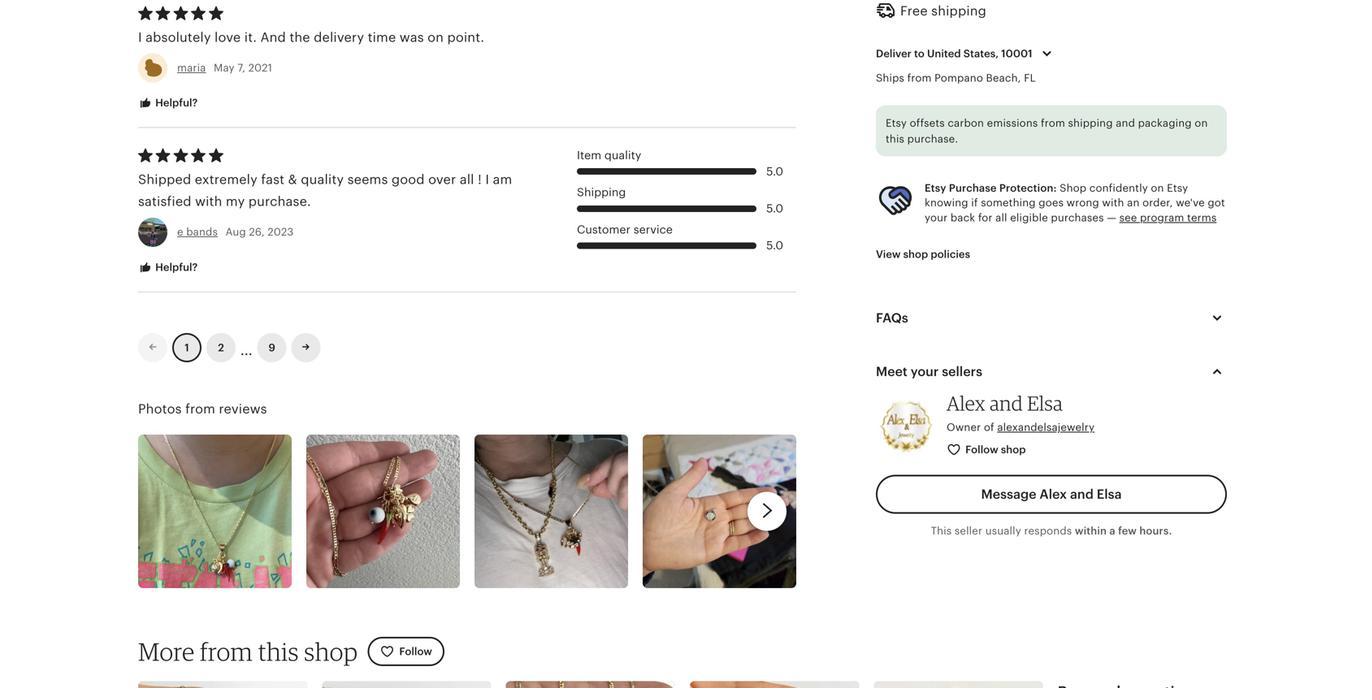 Task type: describe. For each thing, give the bounding box(es) containing it.
18k gold filled hamsa pendant, good luck, evil eye, hand charm, cz hamsa, protection / 18k gold filled dije de mano de fatima. p42 image
[[690, 682, 860, 689]]

free shipping
[[901, 4, 987, 18]]

see program terms link
[[1120, 212, 1217, 224]]

alexandelsajewelry link
[[998, 422, 1095, 434]]

maria
[[177, 62, 206, 74]]

message
[[982, 487, 1037, 502]]

maria may 7, 2021
[[177, 62, 272, 74]]

deliver to united states, 10001 button
[[864, 37, 1070, 71]]

2 link
[[207, 333, 236, 363]]

0 vertical spatial i
[[138, 30, 142, 45]]

an
[[1128, 197, 1140, 209]]

e bands link
[[177, 226, 218, 238]]

7,
[[238, 62, 246, 74]]

fast
[[261, 172, 285, 187]]

etsy offsets carbon emissions from shipping and packaging on this purchase.
[[886, 117, 1209, 145]]

9
[[269, 342, 276, 354]]

eligible
[[1011, 212, 1049, 224]]

with inside shop confidently on etsy knowing if something goes wrong with an order, we've got your back for all eligible purchases —
[[1103, 197, 1125, 209]]

alex and elsa image
[[876, 396, 937, 457]]

and inside message alex and elsa button
[[1071, 487, 1094, 502]]

purchase. inside shipped extremely fast & quality seems good over all ! i am satisfied with my purchase.
[[249, 194, 311, 209]]

shipping inside etsy offsets carbon emissions from shipping and packaging on this purchase.
[[1069, 117, 1114, 129]]

etsy for etsy offsets carbon emissions from shipping and packaging on this purchase.
[[886, 117, 907, 129]]

aug
[[226, 226, 246, 238]]

purchase. inside etsy offsets carbon emissions from shipping and packaging on this purchase.
[[908, 133, 959, 145]]

0 horizontal spatial this
[[258, 637, 299, 667]]

service
[[634, 223, 673, 236]]

order,
[[1143, 197, 1174, 209]]

i inside shipped extremely fast & quality seems good over all ! i am satisfied with my purchase.
[[486, 172, 490, 187]]

helpful? button for shipped extremely fast & quality seems good over all ! i am satisfied with my purchase.
[[126, 253, 210, 283]]

this seller usually responds within a few hours.
[[931, 525, 1173, 537]]

0 horizontal spatial shipping
[[932, 4, 987, 18]]

carbon
[[948, 117, 985, 129]]

follow button
[[368, 637, 445, 667]]

usually
[[986, 525, 1022, 537]]

helpful? for i absolutely love it. and the delivery time was on point.
[[153, 97, 198, 109]]

your inside dropdown button
[[911, 364, 939, 379]]

follow for follow
[[399, 646, 432, 658]]

shop for view
[[904, 248, 929, 261]]

this
[[931, 525, 952, 537]]

alex inside button
[[1040, 487, 1068, 502]]

may
[[214, 62, 235, 74]]

alexandelsajewelry
[[998, 422, 1095, 434]]

1 link
[[172, 333, 202, 363]]

view
[[876, 248, 901, 261]]

offsets
[[910, 117, 945, 129]]

1
[[185, 342, 189, 354]]

!
[[478, 172, 482, 187]]

e
[[177, 226, 183, 238]]

purchases
[[1052, 212, 1105, 224]]

over
[[429, 172, 456, 187]]

pompano
[[935, 72, 984, 84]]

view shop policies
[[876, 248, 971, 261]]

from for this
[[200, 637, 253, 667]]

absolutely
[[146, 30, 211, 45]]

9 link
[[258, 333, 287, 363]]

few
[[1119, 525, 1137, 537]]

i absolutely love it. and the delivery time was on point.
[[138, 30, 485, 45]]

faqs
[[876, 311, 909, 325]]

and inside alex and elsa owner of alexandelsajewelry
[[990, 391, 1024, 415]]

meet
[[876, 364, 908, 379]]

my
[[226, 194, 245, 209]]

shipped
[[138, 172, 191, 187]]

etsy inside shop confidently on etsy knowing if something goes wrong with an order, we've got your back for all eligible purchases —
[[1168, 182, 1189, 194]]

states,
[[964, 48, 999, 60]]

policies
[[931, 248, 971, 261]]

and inside etsy offsets carbon emissions from shipping and packaging on this purchase.
[[1116, 117, 1136, 129]]

the
[[290, 30, 310, 45]]

fl
[[1025, 72, 1036, 84]]

ships from pompano beach, fl
[[876, 72, 1036, 84]]

follow shop button
[[935, 435, 1040, 465]]

back
[[951, 212, 976, 224]]

5.0 for service
[[767, 239, 784, 252]]

if
[[972, 197, 979, 209]]

purchase
[[949, 182, 997, 194]]

a
[[1110, 525, 1116, 537]]

10001
[[1002, 48, 1033, 60]]

photos from reviews
[[138, 402, 267, 417]]

follow shop
[[966, 444, 1026, 456]]

1 horizontal spatial quality
[[605, 149, 642, 162]]

2 5.0 from the top
[[767, 202, 784, 215]]

18k gold filled evil eye pendant / necklace for good luck, protection, nazar / 18k gold filled dije / cadena de ojo de la buena suerte -p120 image
[[138, 682, 308, 689]]

shop confidently on etsy knowing if something goes wrong with an order, we've got your back for all eligible purchases —
[[925, 182, 1226, 224]]

…
[[241, 336, 253, 360]]

something
[[982, 197, 1036, 209]]

satisfied
[[138, 194, 192, 209]]

on inside shop confidently on etsy knowing if something goes wrong with an order, we've got your back for all eligible purchases —
[[1152, 182, 1165, 194]]

time
[[368, 30, 396, 45]]

sellers
[[942, 364, 983, 379]]

free
[[901, 4, 928, 18]]



Task type: vqa. For each thing, say whether or not it's contained in the screenshot.
KIDS
no



Task type: locate. For each thing, give the bounding box(es) containing it.
5.0 for quality
[[767, 165, 784, 178]]

0 vertical spatial elsa
[[1028, 391, 1063, 415]]

got
[[1208, 197, 1226, 209]]

0 horizontal spatial on
[[428, 30, 444, 45]]

—
[[1108, 212, 1117, 224]]

0 vertical spatial helpful?
[[153, 97, 198, 109]]

1 vertical spatial 5.0
[[767, 202, 784, 215]]

elsa inside button
[[1097, 487, 1122, 502]]

0 vertical spatial and
[[1116, 117, 1136, 129]]

i left "absolutely"
[[138, 30, 142, 45]]

0 horizontal spatial quality
[[301, 172, 344, 187]]

1 vertical spatial on
[[1195, 117, 1209, 129]]

photos
[[138, 402, 182, 417]]

more from this shop
[[138, 637, 358, 667]]

on
[[428, 30, 444, 45], [1195, 117, 1209, 129], [1152, 182, 1165, 194]]

2 helpful? button from the top
[[126, 253, 210, 283]]

2021
[[248, 62, 272, 74]]

on inside etsy offsets carbon emissions from shipping and packaging on this purchase.
[[1195, 117, 1209, 129]]

etsy purchase protection:
[[925, 182, 1057, 194]]

love
[[215, 30, 241, 45]]

0 horizontal spatial and
[[990, 391, 1024, 415]]

of
[[984, 422, 995, 434]]

elsa inside alex and elsa owner of alexandelsajewelry
[[1028, 391, 1063, 415]]

1 vertical spatial this
[[258, 637, 299, 667]]

0 vertical spatial shipping
[[932, 4, 987, 18]]

1 horizontal spatial purchase.
[[908, 133, 959, 145]]

1 horizontal spatial etsy
[[925, 182, 947, 194]]

customer service
[[577, 223, 673, 236]]

0 horizontal spatial shop
[[304, 637, 358, 667]]

quality right item
[[605, 149, 642, 162]]

1 vertical spatial shop
[[1001, 444, 1026, 456]]

elsa
[[1028, 391, 1063, 415], [1097, 487, 1122, 502]]

all
[[460, 172, 474, 187], [996, 212, 1008, 224]]

your down knowing
[[925, 212, 948, 224]]

to
[[915, 48, 925, 60]]

am
[[493, 172, 513, 187]]

all inside shop confidently on etsy knowing if something goes wrong with an order, we've got your back for all eligible purchases —
[[996, 212, 1008, 224]]

helpful?
[[153, 97, 198, 109], [153, 261, 198, 273]]

2 horizontal spatial on
[[1195, 117, 1209, 129]]

etsy up knowing
[[925, 182, 947, 194]]

all left !
[[460, 172, 474, 187]]

all inside shipped extremely fast & quality seems good over all ! i am satisfied with my purchase.
[[460, 172, 474, 187]]

quality right &
[[301, 172, 344, 187]]

program
[[1141, 212, 1185, 224]]

see program terms
[[1120, 212, 1217, 224]]

0 horizontal spatial elsa
[[1028, 391, 1063, 415]]

purchase. down offsets
[[908, 133, 959, 145]]

shop right view
[[904, 248, 929, 261]]

knowing
[[925, 197, 969, 209]]

0 vertical spatial on
[[428, 30, 444, 45]]

0 vertical spatial helpful? button
[[126, 88, 210, 118]]

on right packaging
[[1195, 117, 1209, 129]]

alex up owner
[[947, 391, 986, 415]]

alex up this seller usually responds within a few hours.
[[1040, 487, 1068, 502]]

1 horizontal spatial alex
[[1040, 487, 1068, 502]]

from inside etsy offsets carbon emissions from shipping and packaging on this purchase.
[[1041, 117, 1066, 129]]

meet your sellers
[[876, 364, 983, 379]]

seller
[[955, 525, 983, 537]]

this down ships
[[886, 133, 905, 145]]

0 horizontal spatial follow
[[399, 646, 432, 658]]

i right !
[[486, 172, 490, 187]]

2 vertical spatial and
[[1071, 487, 1094, 502]]

emissions
[[988, 117, 1039, 129]]

your right meet
[[911, 364, 939, 379]]

etsy up we've at right
[[1168, 182, 1189, 194]]

from
[[908, 72, 932, 84], [1041, 117, 1066, 129], [185, 402, 215, 417], [200, 637, 253, 667]]

18k gold filled green elephant necklace 20" long for good luck  / 18k gold filled cadena de elefante para buena suerte 20" largo - p2007-9 image
[[506, 682, 676, 689]]

quality
[[605, 149, 642, 162], [301, 172, 344, 187]]

was
[[400, 30, 424, 45]]

1 horizontal spatial and
[[1071, 487, 1094, 502]]

follow for follow shop
[[966, 444, 999, 456]]

1 horizontal spatial follow
[[966, 444, 999, 456]]

from up 18k gold filled evil eye pendant / necklace for good luck, protection, nazar / 18k gold filled dije / cadena de ojo de la buena suerte -p120 image
[[200, 637, 253, 667]]

0 horizontal spatial etsy
[[886, 117, 907, 129]]

from for reviews
[[185, 402, 215, 417]]

shipping up deliver to united states, 10001
[[932, 4, 987, 18]]

on up order,
[[1152, 182, 1165, 194]]

with inside shipped extremely fast & quality seems good over all ! i am satisfied with my purchase.
[[195, 194, 222, 209]]

united
[[928, 48, 961, 60]]

ships
[[876, 72, 905, 84]]

2 vertical spatial on
[[1152, 182, 1165, 194]]

from right the photos
[[185, 402, 215, 417]]

1 vertical spatial your
[[911, 364, 939, 379]]

for
[[979, 212, 993, 224]]

1 horizontal spatial elsa
[[1097, 487, 1122, 502]]

good
[[392, 172, 425, 187]]

quality inside shipped extremely fast & quality seems good over all ! i am satisfied with my purchase.
[[301, 172, 344, 187]]

2 vertical spatial shop
[[304, 637, 358, 667]]

etsy left offsets
[[886, 117, 907, 129]]

this inside etsy offsets carbon emissions from shipping and packaging on this purchase.
[[886, 133, 905, 145]]

view shop policies button
[[864, 240, 983, 269]]

0 horizontal spatial with
[[195, 194, 222, 209]]

hours.
[[1140, 525, 1173, 537]]

with left the my
[[195, 194, 222, 209]]

shop left follow button
[[304, 637, 358, 667]]

1 vertical spatial and
[[990, 391, 1024, 415]]

1 vertical spatial helpful?
[[153, 261, 198, 273]]

1 vertical spatial shipping
[[1069, 117, 1114, 129]]

0 vertical spatial purchase.
[[908, 133, 959, 145]]

shop for follow
[[1001, 444, 1026, 456]]

0 vertical spatial all
[[460, 172, 474, 187]]

and
[[261, 30, 286, 45]]

item
[[577, 149, 602, 162]]

0 vertical spatial follow
[[966, 444, 999, 456]]

3 5.0 from the top
[[767, 239, 784, 252]]

26,
[[249, 226, 265, 238]]

shipping
[[932, 4, 987, 18], [1069, 117, 1114, 129]]

1 vertical spatial i
[[486, 172, 490, 187]]

responds
[[1025, 525, 1073, 537]]

packaging
[[1139, 117, 1192, 129]]

helpful? button
[[126, 88, 210, 118], [126, 253, 210, 283]]

1 horizontal spatial all
[[996, 212, 1008, 224]]

2 horizontal spatial and
[[1116, 117, 1136, 129]]

2 vertical spatial 5.0
[[767, 239, 784, 252]]

1 horizontal spatial shop
[[904, 248, 929, 261]]

deliver
[[876, 48, 912, 60]]

helpful? button for i absolutely love it. and the delivery time was on point.
[[126, 88, 210, 118]]

0 vertical spatial shop
[[904, 248, 929, 261]]

beach,
[[987, 72, 1022, 84]]

1 horizontal spatial on
[[1152, 182, 1165, 194]]

0 horizontal spatial alex
[[947, 391, 986, 415]]

shop down alex and elsa owner of alexandelsajewelry at the bottom
[[1001, 444, 1026, 456]]

1 5.0 from the top
[[767, 165, 784, 178]]

etsy
[[886, 117, 907, 129], [925, 182, 947, 194], [1168, 182, 1189, 194]]

point.
[[448, 30, 485, 45]]

1 helpful? button from the top
[[126, 88, 210, 118]]

elsa up the a
[[1097, 487, 1122, 502]]

maria link
[[177, 62, 206, 74]]

from down to
[[908, 72, 932, 84]]

confidently
[[1090, 182, 1149, 194]]

all right "for"
[[996, 212, 1008, 224]]

2 helpful? from the top
[[153, 261, 198, 273]]

0 vertical spatial alex
[[947, 391, 986, 415]]

1 vertical spatial elsa
[[1097, 487, 1122, 502]]

message alex and elsa button
[[876, 475, 1228, 514]]

item quality
[[577, 149, 642, 162]]

protection:
[[1000, 182, 1057, 194]]

with up —
[[1103, 197, 1125, 209]]

etsy for etsy purchase protection:
[[925, 182, 947, 194]]

this up 18k gold filled evil eye pendant / necklace for good luck, protection, nazar / 18k gold filled dije / cadena de ojo de la buena suerte -p120 image
[[258, 637, 299, 667]]

faqs button
[[862, 299, 1242, 338]]

helpful? down e at the left top of the page
[[153, 261, 198, 273]]

and up within
[[1071, 487, 1094, 502]]

1 helpful? from the top
[[153, 97, 198, 109]]

helpful? down maria
[[153, 97, 198, 109]]

0 vertical spatial your
[[925, 212, 948, 224]]

message alex and elsa
[[982, 487, 1122, 502]]

1 horizontal spatial shipping
[[1069, 117, 1114, 129]]

shipping up shop
[[1069, 117, 1114, 129]]

1 vertical spatial helpful? button
[[126, 253, 210, 283]]

reviews
[[219, 402, 267, 417]]

2 horizontal spatial shop
[[1001, 444, 1026, 456]]

alex
[[947, 391, 986, 415], [1040, 487, 1068, 502]]

shop
[[1060, 182, 1087, 194]]

on right was
[[428, 30, 444, 45]]

customer
[[577, 223, 631, 236]]

1 vertical spatial alex
[[1040, 487, 1068, 502]]

1 horizontal spatial i
[[486, 172, 490, 187]]

delivery
[[314, 30, 364, 45]]

see
[[1120, 212, 1138, 224]]

1 vertical spatial all
[[996, 212, 1008, 224]]

your inside shop confidently on etsy knowing if something goes wrong with an order, we've got your back for all eligible purchases —
[[925, 212, 948, 224]]

it.
[[245, 30, 257, 45]]

meet your sellers button
[[862, 352, 1242, 391]]

and up of
[[990, 391, 1024, 415]]

1 vertical spatial purchase.
[[249, 194, 311, 209]]

1 horizontal spatial this
[[886, 133, 905, 145]]

1 vertical spatial follow
[[399, 646, 432, 658]]

0 horizontal spatial i
[[138, 30, 142, 45]]

within
[[1075, 525, 1107, 537]]

shipped extremely fast & quality seems good over all ! i am satisfied with my purchase.
[[138, 172, 513, 209]]

2023
[[268, 226, 294, 238]]

bands
[[186, 226, 218, 238]]

helpful? button down maria
[[126, 88, 210, 118]]

and left packaging
[[1116, 117, 1136, 129]]

0 vertical spatial quality
[[605, 149, 642, 162]]

from for pompano
[[908, 72, 932, 84]]

alex and elsa owner of alexandelsajewelry
[[947, 391, 1095, 434]]

etsy inside etsy offsets carbon emissions from shipping and packaging on this purchase.
[[886, 117, 907, 129]]

elsa up alexandelsajewelry link
[[1028, 391, 1063, 415]]

0 vertical spatial 5.0
[[767, 165, 784, 178]]

1 horizontal spatial with
[[1103, 197, 1125, 209]]

helpful? button down e at the left top of the page
[[126, 253, 210, 283]]

purchase.
[[908, 133, 959, 145], [249, 194, 311, 209]]

helpful? for shipped extremely fast & quality seems good over all ! i am satisfied with my purchase.
[[153, 261, 198, 273]]

wrong
[[1067, 197, 1100, 209]]

&
[[288, 172, 297, 187]]

0 vertical spatial this
[[886, 133, 905, 145]]

0 horizontal spatial purchase.
[[249, 194, 311, 209]]

from right 'emissions'
[[1041, 117, 1066, 129]]

extremely
[[195, 172, 258, 187]]

terms
[[1188, 212, 1217, 224]]

2 horizontal spatial etsy
[[1168, 182, 1189, 194]]

purchase. down fast
[[249, 194, 311, 209]]

0 horizontal spatial all
[[460, 172, 474, 187]]

this
[[886, 133, 905, 145], [258, 637, 299, 667]]

1 vertical spatial quality
[[301, 172, 344, 187]]

alex inside alex and elsa owner of alexandelsajewelry
[[947, 391, 986, 415]]

e bands aug 26, 2023
[[177, 226, 294, 238]]



